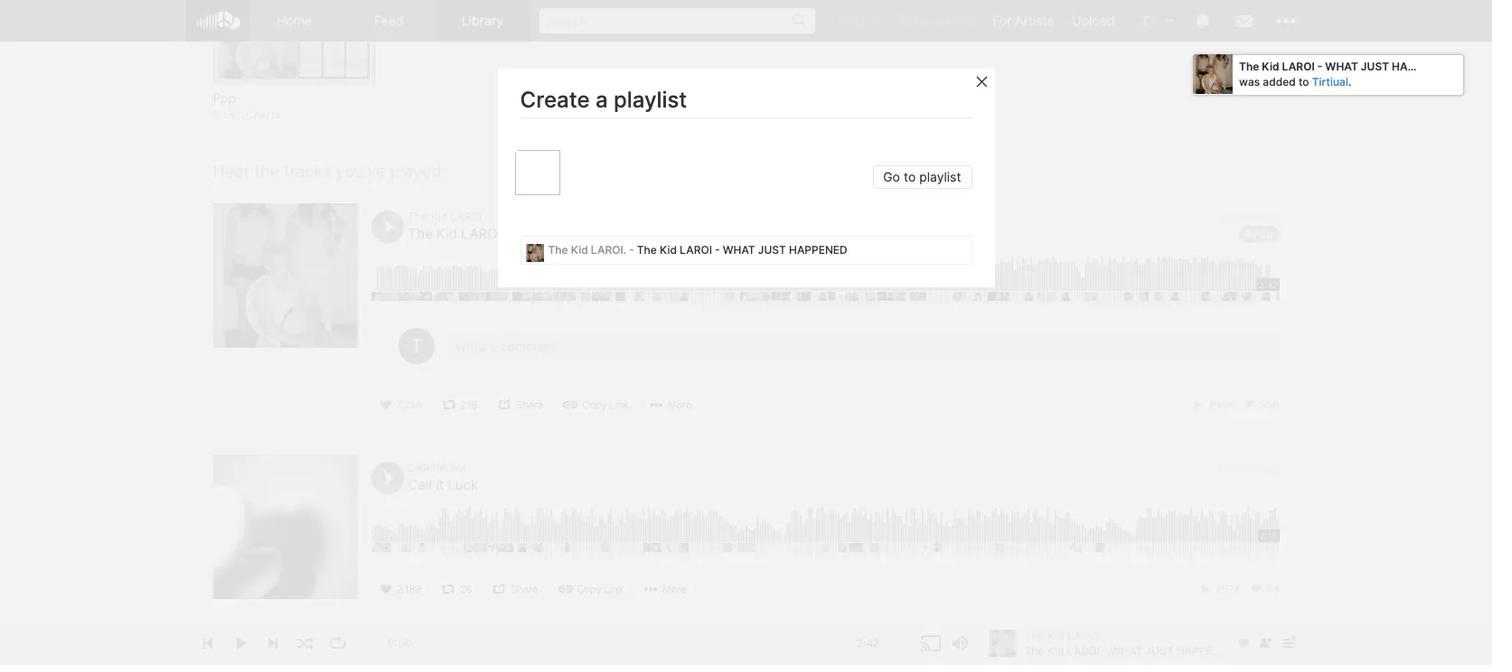 Task type: locate. For each thing, give the bounding box(es) containing it.
home
[[277, 13, 312, 28]]

try
[[833, 13, 853, 28], [900, 13, 919, 28]]

1 vertical spatial more button
[[637, 580, 696, 600]]

to
[[1299, 75, 1309, 88], [904, 169, 916, 185]]

306 link
[[1243, 399, 1279, 412]]

luck
[[448, 477, 478, 494]]

1 horizontal spatial laroi
[[680, 243, 712, 257]]

1 vertical spatial copy link button
[[552, 580, 633, 600]]

2 horizontal spatial what
[[1325, 60, 1358, 73]]

pop up music
[[213, 91, 236, 106]]

for
[[992, 13, 1012, 28]]

pop
[[213, 91, 236, 106], [1253, 227, 1273, 241]]

1 horizontal spatial try
[[900, 13, 919, 28]]

1 vertical spatial happened
[[597, 225, 670, 243]]

track stats element
[[1192, 395, 1279, 415], [1198, 580, 1279, 600]]

ago inside 21 days ago pop
[[1260, 210, 1279, 224]]

go to playlist
[[883, 169, 961, 185]]

236k
[[1209, 399, 1235, 412]]

create a playlist
[[520, 87, 687, 113]]

try go+ link
[[824, 0, 891, 41]]

0 horizontal spatial pop
[[213, 91, 236, 106]]

upload link
[[1063, 0, 1124, 41]]

2 horizontal spatial happened
[[1392, 60, 1451, 73]]

the for kid
[[408, 210, 428, 224]]

more button for 218
[[642, 395, 701, 415]]

copy link button
[[557, 395, 638, 415], [552, 580, 633, 600]]

1 horizontal spatial to
[[1299, 75, 1309, 88]]

track stats element containing 236k
[[1192, 395, 1279, 415]]

close
[[996, 75, 1026, 88]]

0 vertical spatial playlist
[[614, 87, 687, 113]]

more
[[668, 399, 692, 412], [662, 583, 687, 596]]

tara schultz's avatar element up "7,298"
[[398, 328, 434, 365]]

1 vertical spatial share
[[511, 583, 538, 596]]

1 horizontal spatial laroi.
[[591, 243, 626, 257]]

1 ago from the top
[[1260, 210, 1279, 224]]

pop link down 'days'
[[1239, 226, 1279, 243]]

-
[[1318, 60, 1323, 73], [505, 225, 511, 243], [629, 243, 634, 257], [715, 243, 720, 257]]

pop music charts
[[213, 91, 280, 121]]

hear
[[213, 161, 250, 180]]

copy link for 28
[[577, 583, 624, 596]]

to right go
[[904, 169, 916, 185]]

54
[[1266, 583, 1279, 596]]

the kid laroi - what just happened element
[[213, 204, 357, 348], [526, 244, 544, 262]]

0 vertical spatial happened
[[1392, 60, 1451, 73]]

share right 218
[[516, 399, 544, 412]]

2 ago from the top
[[1260, 461, 1279, 475]]

laroi. inside the kid laroi. the kid laroi - what just happened
[[451, 210, 486, 224]]

ago right 'days'
[[1260, 210, 1279, 224]]

0 horizontal spatial laroi.
[[451, 210, 486, 224]]

the kid laroi - what just happened was added to tirtiual .
[[1239, 60, 1451, 88]]

ago
[[1260, 210, 1279, 224], [1260, 461, 1279, 475], [1260, 646, 1279, 659]]

0 horizontal spatial tara schultz's avatar element
[[398, 328, 434, 365]]

None search field
[[530, 0, 824, 41]]

tara schultz's avatar element
[[1133, 9, 1156, 33], [398, 328, 434, 365]]

pro
[[954, 13, 974, 28]]

kid inside the kid laroi - what just happened was added to tirtiual .
[[1262, 60, 1279, 73]]

7,298
[[396, 399, 422, 412]]

1 vertical spatial copy link
[[577, 583, 624, 596]]

1 vertical spatial tara schultz's avatar element
[[398, 328, 434, 365]]

1 vertical spatial what
[[515, 225, 555, 243]]

0 vertical spatial copy link
[[582, 399, 629, 412]]

just
[[1361, 60, 1389, 73], [559, 225, 593, 243], [758, 243, 786, 257]]

the
[[1239, 60, 1259, 73], [408, 210, 428, 224], [408, 225, 433, 243], [548, 243, 568, 257], [637, 243, 657, 257]]

0 vertical spatial tara schultz's avatar element
[[1133, 9, 1156, 33]]

2 vertical spatial ago
[[1260, 646, 1279, 659]]

tara schultz's avatar element right upload
[[1133, 9, 1156, 33]]

share right 28
[[511, 583, 538, 596]]

playlist for create a playlist
[[614, 87, 687, 113]]

28
[[460, 583, 472, 596]]

happened inside the kid laroi. the kid laroi - what just happened
[[597, 225, 670, 243]]

added
[[1263, 75, 1296, 88]]

1 vertical spatial share button
[[486, 580, 547, 600]]

0 vertical spatial what
[[1325, 60, 1358, 73]]

0 horizontal spatial laroi
[[461, 225, 501, 243]]

more for 28
[[662, 583, 687, 596]]

what
[[1325, 60, 1358, 73], [515, 225, 555, 243], [723, 243, 755, 257]]

0 vertical spatial copy link button
[[557, 395, 638, 415]]

create
[[520, 87, 590, 113]]

olivia rodrigo link
[[408, 646, 479, 659]]

ago right month
[[1260, 461, 1279, 475]]

0 vertical spatial pop
[[213, 91, 236, 106]]

copy link
[[582, 399, 629, 412], [577, 583, 624, 596]]

0 vertical spatial ago
[[1260, 210, 1279, 224]]

share button for 218
[[491, 395, 553, 415]]

try for try next pro
[[900, 13, 919, 28]]

try next pro link
[[891, 0, 983, 41]]

laroi.
[[451, 210, 486, 224], [591, 243, 626, 257]]

track stats element for 28
[[1198, 580, 1279, 600]]

just inside the kid laroi. the kid laroi - what just happened
[[559, 225, 593, 243]]

21 days ago pop
[[1218, 210, 1279, 241]]

playlist right go
[[919, 169, 961, 185]]

2 try from the left
[[900, 13, 919, 28]]

1 vertical spatial ago
[[1260, 461, 1279, 475]]

share button right 218
[[491, 395, 553, 415]]

0 vertical spatial share button
[[491, 395, 553, 415]]

1 vertical spatial copy
[[577, 583, 602, 596]]

try for try go+
[[833, 13, 853, 28]]

feed
[[374, 13, 403, 28]]

copy for 218
[[582, 399, 607, 412]]

1 vertical spatial laroi
[[461, 225, 501, 243]]

try left next
[[900, 13, 919, 28]]

track stats element up months on the right bottom of page
[[1198, 580, 1279, 600]]

0 vertical spatial copy
[[582, 399, 607, 412]]

copy
[[582, 399, 607, 412], [577, 583, 602, 596]]

1 vertical spatial track stats element
[[1198, 580, 1279, 600]]

2 horizontal spatial laroi
[[1282, 60, 1315, 73]]

0 horizontal spatial playlist
[[614, 87, 687, 113]]

3 ago from the top
[[1260, 646, 1279, 659]]

next
[[923, 13, 951, 28]]

1 month ago
[[1216, 461, 1279, 475]]

more button for 28
[[637, 580, 696, 600]]

share
[[516, 399, 544, 412], [511, 583, 538, 596]]

0 vertical spatial pop link
[[213, 90, 376, 108]]

ago for 21 days ago pop
[[1260, 210, 1279, 224]]

more button
[[642, 395, 701, 415], [637, 580, 696, 600]]

the for what
[[1239, 60, 1259, 73]]

0 horizontal spatial the kid laroi - what just happened element
[[213, 204, 357, 348]]

0 vertical spatial to
[[1299, 75, 1309, 88]]

0 horizontal spatial what
[[515, 225, 555, 243]]

the inside the kid laroi - what just happened was added to tirtiual .
[[1239, 60, 1259, 73]]

1 horizontal spatial pop link
[[1239, 226, 1279, 243]]

1 vertical spatial pop
[[1253, 227, 1273, 241]]

for artists link
[[983, 0, 1063, 41]]

1 horizontal spatial what
[[723, 243, 755, 257]]

218 button
[[435, 395, 487, 415]]

pop link
[[213, 90, 376, 108], [1239, 226, 1279, 243]]

laroi. up the kid laroi - what just happened link
[[451, 210, 486, 224]]

days
[[1233, 210, 1257, 224]]

1 vertical spatial more
[[662, 583, 687, 596]]

0 horizontal spatial happened
[[597, 225, 670, 243]]

tirtiual
[[1312, 75, 1348, 88]]

0 horizontal spatial try
[[833, 13, 853, 28]]

0 vertical spatial share
[[516, 399, 544, 412]]

link for 218
[[610, 399, 629, 412]]

to right added
[[1299, 75, 1309, 88]]

0 vertical spatial more
[[668, 399, 692, 412]]

happened inside the kid laroi - what just happened was added to tirtiual .
[[1392, 60, 1451, 73]]

call it luck link
[[408, 477, 478, 494]]

laroi. down the kid laroi - what just happened link
[[591, 243, 626, 257]]

dxrknova link
[[408, 461, 467, 475]]

1 vertical spatial laroi.
[[591, 243, 626, 257]]

the kid laroi. link
[[408, 210, 486, 224]]

- inside the kid laroi. the kid laroi - what just happened
[[505, 225, 511, 243]]

1 vertical spatial to
[[904, 169, 916, 185]]

1
[[1216, 461, 1221, 475]]

month
[[1224, 461, 1257, 475]]

1 horizontal spatial pop
[[1253, 227, 1273, 241]]

track stats element up month
[[1192, 395, 1279, 415]]

share for 218
[[516, 399, 544, 412]]

upload
[[1072, 13, 1115, 28]]

share button right 28
[[486, 580, 547, 600]]

the kid laroi - what just happened link
[[408, 225, 670, 243]]

track stats element containing 257k
[[1198, 580, 1279, 600]]

0 vertical spatial link
[[610, 399, 629, 412]]

ago right months on the right bottom of page
[[1260, 646, 1279, 659]]

share for 28
[[511, 583, 538, 596]]

dxrknova
[[408, 461, 467, 475]]

2 horizontal spatial just
[[1361, 60, 1389, 73]]

0 vertical spatial just
[[1361, 60, 1389, 73]]

try left go+
[[833, 13, 853, 28]]

laroi
[[1282, 60, 1315, 73], [461, 225, 501, 243], [680, 243, 712, 257]]

playlist right a
[[614, 87, 687, 113]]

0 vertical spatial more button
[[642, 395, 701, 415]]

olivia
[[408, 646, 436, 659]]

2 vertical spatial happened
[[789, 243, 848, 257]]

.
[[1348, 75, 1352, 88]]

share button
[[491, 395, 553, 415], [486, 580, 547, 600]]

1 vertical spatial just
[[559, 225, 593, 243]]

0 horizontal spatial just
[[559, 225, 593, 243]]

months
[[1219, 646, 1257, 659]]

pop link down pop element
[[213, 90, 376, 108]]

hear the tracks you've played:
[[213, 161, 446, 180]]

1 horizontal spatial just
[[758, 243, 786, 257]]

218
[[461, 399, 478, 412]]

kid
[[1262, 60, 1279, 73], [431, 210, 448, 224], [436, 225, 457, 243], [571, 243, 588, 257], [660, 243, 677, 257]]

pop down 'days'
[[1253, 227, 1273, 241]]

laroi inside the kid laroi. the kid laroi - what just happened
[[461, 225, 501, 243]]

0 vertical spatial laroi.
[[451, 210, 486, 224]]

1 vertical spatial link
[[604, 583, 624, 596]]

0 vertical spatial track stats element
[[1192, 395, 1279, 415]]

copy link for 218
[[582, 399, 629, 412]]

1 try from the left
[[833, 13, 853, 28]]

pop inside pop music charts
[[213, 91, 236, 106]]

1 vertical spatial playlist
[[919, 169, 961, 185]]

0 vertical spatial laroi
[[1282, 60, 1315, 73]]

happened
[[1392, 60, 1451, 73], [597, 225, 670, 243], [789, 243, 848, 257]]

1 horizontal spatial playlist
[[919, 169, 961, 185]]

306
[[1260, 399, 1279, 412]]

kid for kid
[[431, 210, 448, 224]]



Task type: vqa. For each thing, say whether or not it's contained in the screenshot.
the 32 inside the the Track stats 'element'
no



Task type: describe. For each thing, give the bounding box(es) containing it.
tracks
[[284, 161, 332, 180]]

go to playlist link
[[873, 166, 972, 189]]

laroi inside the kid laroi - what just happened was added to tirtiual .
[[1282, 60, 1315, 73]]

a
[[596, 87, 608, 113]]

close button
[[973, 72, 1026, 90]]

copy link button for 28
[[552, 580, 633, 600]]

copy for 28
[[577, 583, 602, 596]]

28 button
[[435, 580, 481, 600]]

dxrknova call it luck
[[408, 461, 478, 494]]

what inside the kid laroi. the kid laroi - what just happened
[[515, 225, 555, 243]]

laroi. for kid
[[451, 210, 486, 224]]

the
[[254, 161, 279, 180]]

1 horizontal spatial tara schultz's avatar element
[[1133, 9, 1156, 33]]

7,298 button
[[371, 395, 431, 415]]

2,189 button
[[371, 580, 430, 600]]

go
[[883, 169, 900, 185]]

ago for 2 months ago
[[1260, 646, 1279, 659]]

go+
[[856, 13, 882, 28]]

what inside the kid laroi - what just happened was added to tirtiual .
[[1325, 60, 1358, 73]]

rodrigo
[[439, 646, 479, 659]]

for artists
[[992, 13, 1054, 28]]

copy link button for 218
[[557, 395, 638, 415]]

the kid laroi. the kid laroi - what just happened
[[408, 210, 670, 243]]

playlist for go to playlist
[[919, 169, 961, 185]]

- inside the kid laroi - what just happened was added to tirtiual .
[[1318, 60, 1323, 73]]

more for 218
[[668, 399, 692, 412]]

1 vertical spatial pop link
[[1239, 226, 1279, 243]]

it
[[436, 477, 444, 494]]

feed link
[[342, 0, 436, 42]]

2
[[1209, 646, 1216, 659]]

laroi. for the
[[591, 243, 626, 257]]

2,189
[[396, 583, 421, 596]]

just inside the kid laroi - what just happened was added to tirtiual .
[[1361, 60, 1389, 73]]

library link
[[436, 0, 530, 42]]

pop element
[[213, 0, 376, 84]]

home link
[[248, 0, 342, 42]]

Search search field
[[539, 8, 815, 33]]

257k
[[1215, 583, 1241, 596]]

you've
[[336, 161, 386, 180]]

2 vertical spatial what
[[723, 243, 755, 257]]

music charts link
[[213, 108, 280, 123]]

vampire element
[[213, 639, 357, 665]]

Write a comment text field
[[441, 328, 1279, 365]]

pop inside 21 days ago pop
[[1253, 227, 1273, 241]]

2 vertical spatial just
[[758, 243, 786, 257]]

olivia rodrigo
[[408, 646, 479, 659]]

2 vertical spatial laroi
[[680, 243, 712, 257]]

1 horizontal spatial happened
[[789, 243, 848, 257]]

kid for what
[[1262, 60, 1279, 73]]

was
[[1239, 75, 1260, 88]]

call
[[408, 477, 432, 494]]

track stats element for 218
[[1192, 395, 1279, 415]]

to inside the kid laroi - what just happened was added to tirtiual .
[[1299, 75, 1309, 88]]

call it luck element
[[213, 455, 357, 600]]

try go+
[[833, 13, 882, 28]]

link for 28
[[604, 583, 624, 596]]

1 horizontal spatial the kid laroi - what just happened element
[[526, 244, 544, 262]]

music
[[213, 108, 243, 121]]

21
[[1218, 210, 1230, 224]]

played:
[[390, 161, 446, 180]]

0 horizontal spatial pop link
[[213, 90, 376, 108]]

2 months ago
[[1209, 646, 1279, 659]]

the for the
[[548, 243, 568, 257]]

artists
[[1015, 13, 1054, 28]]

ago for 1 month ago
[[1260, 461, 1279, 475]]

try next pro
[[900, 13, 974, 28]]

library
[[462, 13, 504, 28]]

charts
[[246, 108, 280, 121]]

0 horizontal spatial to
[[904, 169, 916, 185]]

tirtiual link
[[1312, 75, 1348, 88]]

the kid laroi.         - the kid laroi - what just happened
[[548, 243, 848, 257]]

share button for 28
[[486, 580, 547, 600]]

kid for the
[[571, 243, 588, 257]]

54 link
[[1249, 583, 1279, 596]]



